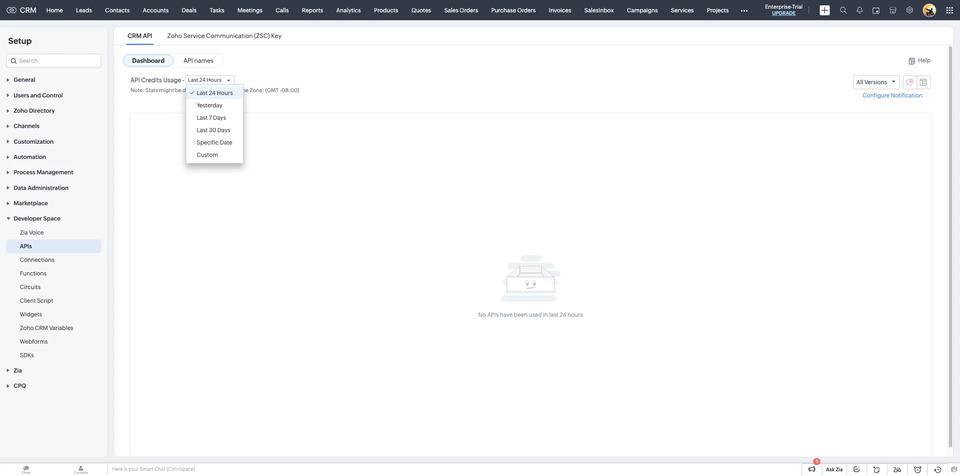 Task type: locate. For each thing, give the bounding box(es) containing it.
zia for zia
[[14, 367, 22, 374]]

users and control
[[14, 92, 63, 99]]

quotes
[[412, 7, 431, 13]]

2 vertical spatial crm
[[35, 325, 48, 331]]

note:
[[131, 87, 144, 93]]

home link
[[40, 0, 69, 20]]

specific date link
[[197, 139, 232, 146]]

cpq
[[14, 383, 26, 389]]

crm up dashboard
[[128, 32, 142, 39]]

yesterday
[[197, 102, 222, 109]]

1 horizontal spatial apis
[[487, 312, 499, 318]]

0 horizontal spatial 24
[[199, 77, 206, 83]]

zia inside dropdown button
[[14, 367, 22, 374]]

crm for crm
[[20, 6, 37, 14]]

1 horizontal spatial 24
[[209, 90, 216, 96]]

communication
[[206, 32, 253, 39]]

zoho down users
[[14, 107, 28, 114]]

create menu image
[[820, 5, 830, 15]]

1 vertical spatial 24
[[209, 90, 216, 96]]

hours up 15
[[207, 77, 222, 83]]

zoho left service
[[167, 32, 182, 39]]

zone:
[[250, 87, 264, 93]]

1 vertical spatial zoho
[[14, 107, 28, 114]]

zia left voice on the left top of the page
[[20, 229, 28, 236]]

webforms
[[20, 339, 48, 345]]

client
[[20, 298, 36, 304]]

orders inside 'sales orders' link
[[460, 7, 478, 13]]

last left 15
[[197, 90, 208, 96]]

0 vertical spatial days
[[213, 114, 226, 121]]

crm left home
[[20, 6, 37, 14]]

purchase
[[492, 7, 516, 13]]

dashboard link
[[124, 55, 173, 67]]

sdks
[[20, 352, 34, 359]]

2 horizontal spatial api
[[184, 57, 193, 64]]

api up dashboard link
[[143, 32, 152, 39]]

- right (gmt
[[280, 87, 282, 93]]

crm inside list
[[128, 32, 142, 39]]

invoices link
[[543, 0, 578, 20]]

2 vertical spatial api
[[131, 76, 140, 83]]

api left names
[[184, 57, 193, 64]]

salesinbox link
[[578, 0, 621, 20]]

accounts
[[143, 7, 169, 13]]

crm up webforms
[[35, 325, 48, 331]]

zia up cpq
[[14, 367, 22, 374]]

widgets link
[[20, 310, 42, 319]]

last left 30
[[197, 127, 208, 133]]

1 vertical spatial crm
[[128, 32, 142, 39]]

dashboard
[[132, 57, 165, 64]]

24
[[199, 77, 206, 83], [209, 90, 216, 96], [560, 312, 567, 318]]

orders right sales
[[460, 7, 478, 13]]

2 vertical spatial 24
[[560, 312, 567, 318]]

list containing crm api
[[120, 27, 289, 45]]

1 vertical spatial zia
[[14, 367, 22, 374]]

1 vertical spatial last 24 hours
[[197, 90, 233, 96]]

circuits link
[[20, 283, 40, 291]]

in
[[543, 312, 548, 318]]

zia right the ask
[[836, 467, 843, 473]]

24 left the mins
[[209, 90, 216, 96]]

reports link
[[295, 0, 330, 20]]

zoho
[[167, 32, 182, 39], [14, 107, 28, 114], [20, 325, 34, 331]]

chats image
[[0, 464, 52, 475]]

0 vertical spatial hours
[[207, 77, 222, 83]]

users and control button
[[0, 87, 107, 103]]

days right 7
[[213, 114, 226, 121]]

1 vertical spatial days
[[218, 127, 230, 133]]

1 orders from the left
[[460, 7, 478, 13]]

0 vertical spatial api
[[143, 32, 152, 39]]

sales
[[445, 7, 459, 13]]

client script
[[20, 298, 53, 304]]

orders right purchase
[[517, 7, 536, 13]]

- for usage
[[182, 76, 184, 83]]

apis right no
[[487, 312, 499, 318]]

zia button
[[0, 362, 107, 378]]

None field
[[6, 54, 101, 68]]

been
[[514, 312, 528, 318]]

developer space
[[14, 215, 61, 222]]

is
[[124, 466, 127, 472]]

Other Modules field
[[736, 4, 753, 17]]

0 vertical spatial crm
[[20, 6, 37, 14]]

orders
[[460, 7, 478, 13], [517, 7, 536, 13]]

sales orders
[[445, 7, 478, 13]]

connections link
[[20, 256, 54, 264]]

crm api
[[128, 32, 152, 39]]

search image
[[840, 7, 847, 14]]

api for api names
[[184, 57, 193, 64]]

0 vertical spatial -
[[182, 76, 184, 83]]

zoho inside dropdown button
[[14, 107, 28, 114]]

apis down the zia voice
[[20, 243, 32, 250]]

1 vertical spatial hours
[[217, 90, 233, 96]]

projects
[[707, 7, 729, 13]]

0 vertical spatial zia
[[20, 229, 28, 236]]

0 horizontal spatial api
[[131, 76, 140, 83]]

zoho inside developer space 'region'
[[20, 325, 34, 331]]

0 vertical spatial last 24 hours
[[188, 77, 222, 83]]

hours for api credits usage -
[[207, 77, 222, 83]]

last 30 days
[[197, 127, 230, 133]]

zoho inside list
[[167, 32, 182, 39]]

key
[[271, 32, 282, 39]]

accounts link
[[136, 0, 175, 20]]

0 vertical spatial 24
[[199, 77, 206, 83]]

process
[[14, 169, 35, 176]]

1 horizontal spatial api
[[143, 32, 152, 39]]

1 horizontal spatial -
[[280, 87, 282, 93]]

api up note:
[[131, 76, 140, 83]]

zoho directory
[[14, 107, 55, 114]]

configure notification
[[863, 92, 923, 99]]

signals image
[[857, 7, 863, 14]]

2 orders from the left
[[517, 7, 536, 13]]

last 24 hours up yesterday at the top left of page
[[197, 90, 233, 96]]

setup
[[8, 36, 32, 45]]

1 vertical spatial api
[[184, 57, 193, 64]]

1 horizontal spatial orders
[[517, 7, 536, 13]]

search element
[[835, 0, 852, 20]]

crm inside developer space 'region'
[[35, 325, 48, 331]]

data
[[14, 185, 26, 191]]

0 vertical spatial apis
[[20, 243, 32, 250]]

meetings
[[238, 7, 263, 13]]

apis inside developer space 'region'
[[20, 243, 32, 250]]

hours right 15
[[217, 90, 233, 96]]

orders inside purchase orders "link"
[[517, 7, 536, 13]]

- up note: stats might be delayed by 15 mins
[[182, 76, 184, 83]]

tasks link
[[203, 0, 231, 20]]

0 horizontal spatial apis
[[20, 243, 32, 250]]

apis
[[20, 243, 32, 250], [487, 312, 499, 318]]

channels
[[14, 123, 40, 129]]

2 vertical spatial zoho
[[20, 325, 34, 331]]

0 horizontal spatial -
[[182, 76, 184, 83]]

zoho down widgets
[[20, 325, 34, 331]]

home
[[47, 7, 63, 13]]

days right 30
[[218, 127, 230, 133]]

crm api link
[[126, 32, 154, 39]]

configure
[[863, 92, 890, 99]]

zia
[[20, 229, 28, 236], [14, 367, 22, 374], [836, 467, 843, 473]]

date
[[220, 139, 232, 146]]

salesinbox
[[585, 7, 614, 13]]

all versions
[[857, 79, 887, 86]]

ask zia
[[826, 467, 843, 473]]

1 vertical spatial -
[[280, 87, 282, 93]]

orders for sales orders
[[460, 7, 478, 13]]

stats
[[146, 87, 158, 93]]

24 for last 24 hours
[[209, 90, 216, 96]]

usage
[[163, 76, 181, 83]]

0 horizontal spatial orders
[[460, 7, 478, 13]]

list
[[120, 27, 289, 45]]

24 right last
[[560, 312, 567, 318]]

process management
[[14, 169, 73, 176]]

services link
[[665, 0, 701, 20]]

here
[[112, 466, 123, 472]]

zoho service communication (zsc) key
[[167, 32, 282, 39]]

marketplace button
[[0, 195, 107, 211]]

08:00)
[[282, 87, 299, 93]]

deals
[[182, 7, 197, 13]]

profile image
[[923, 4, 937, 17]]

profile element
[[918, 0, 941, 20]]

last left 7
[[197, 114, 208, 121]]

24 up by
[[199, 77, 206, 83]]

sales orders link
[[438, 0, 485, 20]]

enterprise-
[[765, 4, 793, 10]]

0 vertical spatial zoho
[[167, 32, 182, 39]]

last 24 hours up by
[[188, 77, 222, 83]]

api
[[143, 32, 152, 39], [184, 57, 193, 64], [131, 76, 140, 83]]

1 vertical spatial apis
[[487, 312, 499, 318]]

zia inside developer space 'region'
[[20, 229, 28, 236]]

last
[[188, 77, 198, 83], [197, 90, 208, 96], [197, 114, 208, 121], [197, 127, 208, 133]]

create menu element
[[815, 0, 835, 20]]



Task type: vqa. For each thing, say whether or not it's contained in the screenshot.
"Canvas"
no



Task type: describe. For each thing, give the bounding box(es) containing it.
reports
[[302, 7, 323, 13]]

analytics link
[[330, 0, 368, 20]]

campaigns
[[627, 7, 658, 13]]

purchase orders link
[[485, 0, 543, 20]]

(gmt
[[265, 87, 279, 93]]

hours for last 24 hours
[[217, 90, 233, 96]]

and
[[30, 92, 41, 99]]

webforms link
[[20, 338, 48, 346]]

hours
[[568, 312, 583, 318]]

last 24 hours for api credits usage -
[[188, 77, 222, 83]]

no
[[479, 312, 486, 318]]

signals element
[[852, 0, 868, 20]]

marketplace
[[14, 200, 48, 207]]

apis link
[[20, 242, 32, 251]]

time
[[236, 87, 249, 93]]

(ctrl+space)
[[167, 466, 195, 472]]

customization button
[[0, 134, 107, 149]]

- for (gmt
[[280, 87, 282, 93]]

developer
[[14, 215, 42, 222]]

30
[[209, 127, 216, 133]]

process management button
[[0, 164, 107, 180]]

Search text field
[[7, 54, 101, 67]]

specific
[[197, 139, 219, 146]]

might
[[159, 87, 174, 93]]

meetings link
[[231, 0, 269, 20]]

no apis have been used in last 24 hours
[[479, 312, 583, 318]]

general button
[[0, 72, 107, 87]]

names
[[194, 57, 214, 64]]

management
[[37, 169, 73, 176]]

days for last 30 days
[[218, 127, 230, 133]]

developer space button
[[0, 211, 107, 226]]

tasks
[[210, 7, 224, 13]]

(zsc)
[[254, 32, 270, 39]]

last up delayed
[[188, 77, 198, 83]]

custom
[[197, 152, 218, 158]]

last 24 hours for last 24 hours
[[197, 90, 233, 96]]

2 vertical spatial zia
[[836, 467, 843, 473]]

chat
[[155, 466, 166, 472]]

credits
[[141, 76, 162, 83]]

2 horizontal spatial 24
[[560, 312, 567, 318]]

service
[[183, 32, 205, 39]]

script
[[37, 298, 53, 304]]

zoho service communication (zsc) key link
[[166, 32, 283, 39]]

api for api credits usage -
[[131, 76, 140, 83]]

calls
[[276, 7, 289, 13]]

calendar image
[[873, 7, 880, 13]]

circuits
[[20, 284, 40, 291]]

quotes link
[[405, 0, 438, 20]]

cpq button
[[0, 378, 107, 393]]

purchase orders
[[492, 7, 536, 13]]

api names link
[[175, 55, 222, 67]]

api inside list
[[143, 32, 152, 39]]

calls link
[[269, 0, 295, 20]]

last 7 days
[[197, 114, 226, 121]]

time zone: (gmt -08:00)
[[236, 87, 299, 93]]

data administration button
[[0, 180, 107, 195]]

functions link
[[20, 270, 47, 278]]

control
[[42, 92, 63, 99]]

days for last 7 days
[[213, 114, 226, 121]]

leads link
[[69, 0, 99, 20]]

leads
[[76, 7, 92, 13]]

used
[[529, 312, 542, 318]]

zoho for zoho service communication (zsc) key
[[167, 32, 182, 39]]

voice
[[29, 229, 44, 236]]

crm for crm api
[[128, 32, 142, 39]]

zoho for zoho crm variables
[[20, 325, 34, 331]]

channels button
[[0, 118, 107, 134]]

functions
[[20, 270, 47, 277]]

All Versions field
[[854, 75, 900, 89]]

zoho for zoho directory
[[14, 107, 28, 114]]

have
[[500, 312, 513, 318]]

api credits usage -
[[131, 76, 184, 83]]

by
[[203, 87, 210, 93]]

24 for api credits usage -
[[199, 77, 206, 83]]

enterprise-trial upgrade
[[765, 4, 803, 16]]

developer space region
[[0, 226, 107, 362]]

note: stats might be delayed by 15 mins
[[131, 87, 229, 93]]

administration
[[28, 185, 69, 191]]

specific date
[[197, 139, 232, 146]]

zia for zia voice
[[20, 229, 28, 236]]

orders for purchase orders
[[517, 7, 536, 13]]

notification
[[891, 92, 923, 99]]

crm link
[[7, 6, 37, 14]]

15
[[211, 87, 216, 93]]

delayed
[[183, 87, 202, 93]]

all
[[857, 79, 864, 86]]

contacts image
[[55, 464, 107, 475]]

versions
[[865, 79, 887, 86]]

here is your smart chat (ctrl+space)
[[112, 466, 195, 472]]

zia voice
[[20, 229, 44, 236]]

ask
[[826, 467, 835, 473]]

trial
[[793, 4, 803, 10]]

mins
[[217, 87, 229, 93]]

your
[[128, 466, 139, 472]]

be
[[175, 87, 182, 93]]

last
[[549, 312, 559, 318]]



